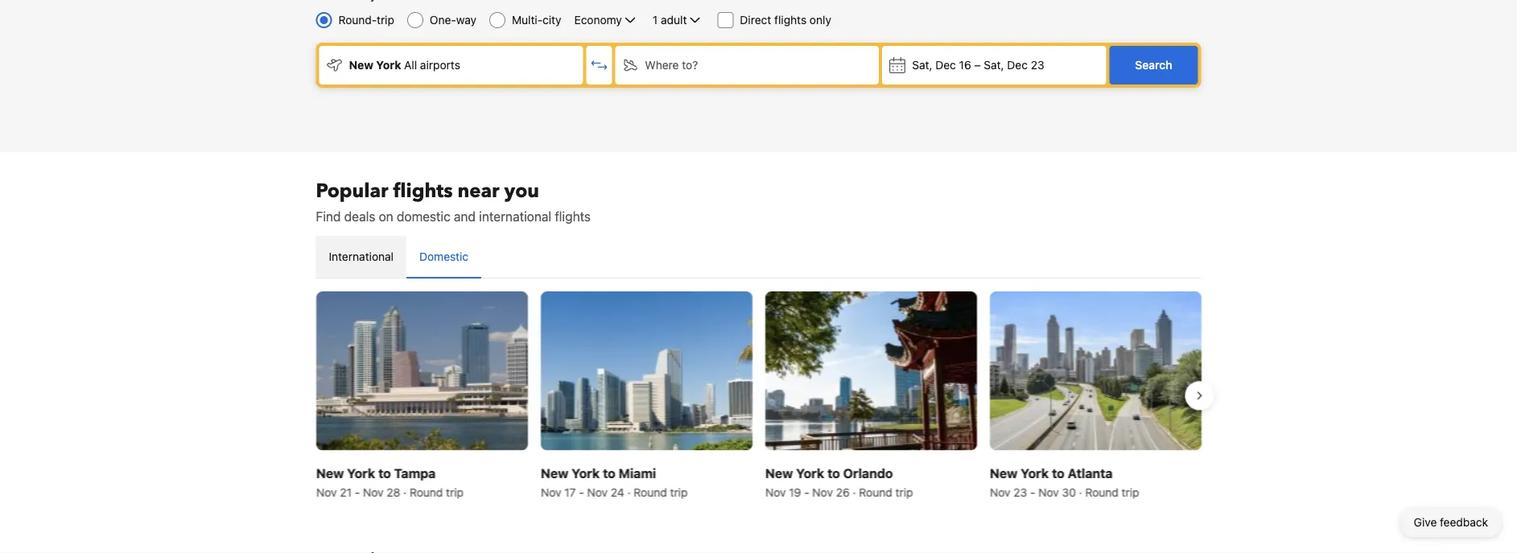 Task type: describe. For each thing, give the bounding box(es) containing it.
adult
[[661, 13, 687, 27]]

economy
[[574, 13, 622, 27]]

round-
[[339, 13, 377, 27]]

1
[[653, 13, 658, 27]]

4 nov from the left
[[587, 485, 607, 498]]

trip for new york to miami
[[670, 485, 687, 498]]

domestic button
[[407, 236, 481, 278]]

1 sat, from the left
[[912, 58, 933, 72]]

1 nov from the left
[[316, 485, 337, 498]]

6 nov from the left
[[812, 485, 833, 498]]

one-way
[[430, 13, 477, 27]]

round for new york to tampa
[[409, 485, 443, 498]]

new york to atlanta image
[[990, 291, 1201, 450]]

york for atlanta
[[1020, 465, 1049, 480]]

5 nov from the left
[[765, 485, 786, 498]]

on
[[379, 209, 393, 224]]

to for orlando
[[827, 465, 840, 480]]

york for orlando
[[796, 465, 824, 480]]

· for tampa
[[403, 485, 406, 498]]

new york to orlando image
[[765, 291, 977, 450]]

york for airports
[[376, 58, 401, 72]]

trip for new york to orlando
[[895, 485, 913, 498]]

–
[[974, 58, 981, 72]]

give feedback button
[[1401, 508, 1501, 537]]

17
[[564, 485, 576, 498]]

trip up the new york all airports
[[377, 13, 394, 27]]

popular
[[316, 178, 388, 204]]

flights for direct
[[774, 13, 807, 27]]

- for miami
[[579, 485, 584, 498]]

28
[[386, 485, 400, 498]]

york for tampa
[[347, 465, 375, 480]]

new for new york to miami
[[541, 465, 568, 480]]

give
[[1414, 516, 1437, 529]]

2 sat, from the left
[[984, 58, 1004, 72]]

new york to atlanta nov 23 - nov 30 · round trip
[[990, 465, 1139, 498]]

2 dec from the left
[[1007, 58, 1028, 72]]

round for new york to orlando
[[859, 485, 892, 498]]

· for atlanta
[[1079, 485, 1082, 498]]

popular flights near you find deals on domestic and international flights
[[316, 178, 591, 224]]

airports
[[420, 58, 460, 72]]

find
[[316, 209, 341, 224]]

1 adult
[[653, 13, 687, 27]]

new york to tampa nov 21 - nov 28 · round trip
[[316, 465, 463, 498]]

where to?
[[645, 58, 698, 72]]

to for miami
[[603, 465, 615, 480]]

23 inside popup button
[[1031, 58, 1045, 72]]

21
[[340, 485, 351, 498]]

1 adult button
[[651, 10, 705, 30]]

give feedback
[[1414, 516, 1488, 529]]

- for atlanta
[[1030, 485, 1035, 498]]

domestic
[[397, 209, 451, 224]]

24
[[610, 485, 624, 498]]

round-trip
[[339, 13, 394, 27]]

sat, dec 16 – sat, dec 23
[[912, 58, 1045, 72]]

1 horizontal spatial flights
[[555, 209, 591, 224]]

· for orlando
[[853, 485, 856, 498]]

where to? button
[[615, 46, 879, 85]]

multi-
[[512, 13, 543, 27]]

city
[[543, 13, 562, 27]]

- for orlando
[[804, 485, 809, 498]]

one-
[[430, 13, 456, 27]]



Task type: vqa. For each thing, say whether or not it's contained in the screenshot.
sleeps within the Sleeps 6! 2 Bedrm, Gym, Close to Major Attractions is 1.1 miles from the center of Philadelphia. All distances are measured in straight lines. Actual travel distances may vary.
no



Task type: locate. For each thing, give the bounding box(es) containing it.
4 · from the left
[[1079, 485, 1082, 498]]

23
[[1031, 58, 1045, 72], [1013, 485, 1027, 498]]

0 horizontal spatial sat,
[[912, 58, 933, 72]]

· inside the "new york to miami nov 17 - nov 24 · round trip"
[[627, 485, 630, 498]]

1 vertical spatial 23
[[1013, 485, 1027, 498]]

0 vertical spatial flights
[[774, 13, 807, 27]]

- inside the new york to atlanta nov 23 - nov 30 · round trip
[[1030, 485, 1035, 498]]

dec right –
[[1007, 58, 1028, 72]]

1 · from the left
[[403, 485, 406, 498]]

2 nov from the left
[[363, 485, 383, 498]]

- inside the "new york to miami nov 17 - nov 24 · round trip"
[[579, 485, 584, 498]]

sat, dec 16 – sat, dec 23 button
[[882, 46, 1106, 85]]

new york to miami image
[[541, 291, 752, 450]]

round for new york to atlanta
[[1085, 485, 1118, 498]]

3 to from the left
[[827, 465, 840, 480]]

new for new york to tampa
[[316, 465, 344, 480]]

tampa
[[394, 465, 435, 480]]

new york all airports
[[349, 58, 460, 72]]

trip inside the "new york to miami nov 17 - nov 24 · round trip"
[[670, 485, 687, 498]]

to up the 24 at the bottom of the page
[[603, 465, 615, 480]]

23 right –
[[1031, 58, 1045, 72]]

new inside new york to orlando nov 19 - nov 26 · round trip
[[765, 465, 793, 480]]

search button
[[1110, 46, 1198, 85]]

region
[[303, 285, 1214, 507]]

· right 30
[[1079, 485, 1082, 498]]

region containing new york to tampa
[[303, 285, 1214, 507]]

new inside the "new york to miami nov 17 - nov 24 · round trip"
[[541, 465, 568, 480]]

trip right 30
[[1121, 485, 1139, 498]]

1 vertical spatial flights
[[393, 178, 453, 204]]

- right 21
[[354, 485, 360, 498]]

0 horizontal spatial flights
[[393, 178, 453, 204]]

to inside the new york to atlanta nov 23 - nov 30 · round trip
[[1052, 465, 1065, 480]]

trip inside new york to tampa nov 21 - nov 28 · round trip
[[446, 485, 463, 498]]

round inside the new york to atlanta nov 23 - nov 30 · round trip
[[1085, 485, 1118, 498]]

to inside new york to tampa nov 21 - nov 28 · round trip
[[378, 465, 391, 480]]

new for new york
[[349, 58, 373, 72]]

new york to miami nov 17 - nov 24 · round trip
[[541, 465, 687, 498]]

only
[[810, 13, 832, 27]]

international
[[329, 250, 394, 263]]

round for new york to miami
[[633, 485, 667, 498]]

0 horizontal spatial 23
[[1013, 485, 1027, 498]]

york
[[376, 58, 401, 72], [347, 465, 375, 480], [571, 465, 600, 480], [796, 465, 824, 480], [1020, 465, 1049, 480]]

16
[[959, 58, 971, 72]]

miami
[[618, 465, 656, 480]]

to for atlanta
[[1052, 465, 1065, 480]]

- left 30
[[1030, 485, 1035, 498]]

2 · from the left
[[627, 485, 630, 498]]

23 inside the new york to atlanta nov 23 - nov 30 · round trip
[[1013, 485, 1027, 498]]

trip inside the new york to atlanta nov 23 - nov 30 · round trip
[[1121, 485, 1139, 498]]

all
[[404, 58, 417, 72]]

way
[[456, 13, 477, 27]]

sat, right –
[[984, 58, 1004, 72]]

flights left only
[[774, 13, 807, 27]]

· inside the new york to atlanta nov 23 - nov 30 · round trip
[[1079, 485, 1082, 498]]

where
[[645, 58, 679, 72]]

2 round from the left
[[633, 485, 667, 498]]

and
[[454, 209, 476, 224]]

flights up domestic
[[393, 178, 453, 204]]

4 to from the left
[[1052, 465, 1065, 480]]

dec left the '16'
[[936, 58, 956, 72]]

to up 28 at the bottom of page
[[378, 465, 391, 480]]

round down orlando at the bottom
[[859, 485, 892, 498]]

4 round from the left
[[1085, 485, 1118, 498]]

to inside the "new york to miami nov 17 - nov 24 · round trip"
[[603, 465, 615, 480]]

york inside new york to tampa nov 21 - nov 28 · round trip
[[347, 465, 375, 480]]

new
[[349, 58, 373, 72], [316, 465, 344, 480], [541, 465, 568, 480], [765, 465, 793, 480], [990, 465, 1017, 480]]

· inside new york to tampa nov 21 - nov 28 · round trip
[[403, 485, 406, 498]]

trip for new york to atlanta
[[1121, 485, 1139, 498]]

1 to from the left
[[378, 465, 391, 480]]

3 round from the left
[[859, 485, 892, 498]]

flights right the international
[[555, 209, 591, 224]]

23 left 30
[[1013, 485, 1027, 498]]

- for tampa
[[354, 485, 360, 498]]

round inside new york to tampa nov 21 - nov 28 · round trip
[[409, 485, 443, 498]]

7 nov from the left
[[990, 485, 1010, 498]]

tab list containing international
[[316, 236, 1201, 279]]

new inside new york to tampa nov 21 - nov 28 · round trip
[[316, 465, 344, 480]]

to?
[[682, 58, 698, 72]]

round
[[409, 485, 443, 498], [633, 485, 667, 498], [859, 485, 892, 498], [1085, 485, 1118, 498]]

- inside new york to tampa nov 21 - nov 28 · round trip
[[354, 485, 360, 498]]

· right 26
[[853, 485, 856, 498]]

2 to from the left
[[603, 465, 615, 480]]

york for miami
[[571, 465, 600, 480]]

· right 28 at the bottom of page
[[403, 485, 406, 498]]

- right 19
[[804, 485, 809, 498]]

·
[[403, 485, 406, 498], [627, 485, 630, 498], [853, 485, 856, 498], [1079, 485, 1082, 498]]

1 horizontal spatial dec
[[1007, 58, 1028, 72]]

4 - from the left
[[1030, 485, 1035, 498]]

3 - from the left
[[804, 485, 809, 498]]

deals
[[344, 209, 375, 224]]

30
[[1062, 485, 1076, 498]]

sat,
[[912, 58, 933, 72], [984, 58, 1004, 72]]

domestic
[[419, 250, 469, 263]]

new for new york to atlanta
[[990, 465, 1017, 480]]

sat, left the '16'
[[912, 58, 933, 72]]

new for new york to orlando
[[765, 465, 793, 480]]

1 horizontal spatial sat,
[[984, 58, 1004, 72]]

york inside the "new york to miami nov 17 - nov 24 · round trip"
[[571, 465, 600, 480]]

26
[[836, 485, 850, 498]]

feedback
[[1440, 516, 1488, 529]]

dec
[[936, 58, 956, 72], [1007, 58, 1028, 72]]

to for tampa
[[378, 465, 391, 480]]

multi-city
[[512, 13, 562, 27]]

york left all
[[376, 58, 401, 72]]

to up 26
[[827, 465, 840, 480]]

trip right 26
[[895, 485, 913, 498]]

to
[[378, 465, 391, 480], [603, 465, 615, 480], [827, 465, 840, 480], [1052, 465, 1065, 480]]

2 vertical spatial flights
[[555, 209, 591, 224]]

near
[[458, 178, 500, 204]]

nov
[[316, 485, 337, 498], [363, 485, 383, 498], [541, 485, 561, 498], [587, 485, 607, 498], [765, 485, 786, 498], [812, 485, 833, 498], [990, 485, 1010, 498], [1038, 485, 1059, 498]]

round inside new york to orlando nov 19 - nov 26 · round trip
[[859, 485, 892, 498]]

new york to orlando nov 19 - nov 26 · round trip
[[765, 465, 913, 498]]

0 horizontal spatial dec
[[936, 58, 956, 72]]

direct flights only
[[740, 13, 832, 27]]

to up 30
[[1052, 465, 1065, 480]]

round inside the "new york to miami nov 17 - nov 24 · round trip"
[[633, 485, 667, 498]]

1 round from the left
[[409, 485, 443, 498]]

flights
[[774, 13, 807, 27], [393, 178, 453, 204], [555, 209, 591, 224]]

you
[[504, 178, 539, 204]]

york inside the new york to atlanta nov 23 - nov 30 · round trip
[[1020, 465, 1049, 480]]

atlanta
[[1068, 465, 1113, 480]]

york up 17
[[571, 465, 600, 480]]

round down atlanta
[[1085, 485, 1118, 498]]

0 vertical spatial 23
[[1031, 58, 1045, 72]]

york up 21
[[347, 465, 375, 480]]

· inside new york to orlando nov 19 - nov 26 · round trip
[[853, 485, 856, 498]]

direct
[[740, 13, 771, 27]]

tab list
[[316, 236, 1201, 279]]

search
[[1135, 58, 1173, 72]]

trip right the 24 at the bottom of the page
[[670, 485, 687, 498]]

new york to tampa image
[[316, 291, 528, 450]]

york inside new york to orlando nov 19 - nov 26 · round trip
[[796, 465, 824, 480]]

round down miami
[[633, 485, 667, 498]]

· for miami
[[627, 485, 630, 498]]

flights for popular
[[393, 178, 453, 204]]

1 dec from the left
[[936, 58, 956, 72]]

trip inside new york to orlando nov 19 - nov 26 · round trip
[[895, 485, 913, 498]]

york left atlanta
[[1020, 465, 1049, 480]]

2 - from the left
[[579, 485, 584, 498]]

19
[[789, 485, 801, 498]]

8 nov from the left
[[1038, 485, 1059, 498]]

international button
[[316, 236, 407, 278]]

orlando
[[843, 465, 893, 480]]

2 horizontal spatial flights
[[774, 13, 807, 27]]

- right 17
[[579, 485, 584, 498]]

round down tampa
[[409, 485, 443, 498]]

trip for new york to tampa
[[446, 485, 463, 498]]

york up 19
[[796, 465, 824, 480]]

trip right 28 at the bottom of page
[[446, 485, 463, 498]]

3 · from the left
[[853, 485, 856, 498]]

- inside new york to orlando nov 19 - nov 26 · round trip
[[804, 485, 809, 498]]

· right the 24 at the bottom of the page
[[627, 485, 630, 498]]

-
[[354, 485, 360, 498], [579, 485, 584, 498], [804, 485, 809, 498], [1030, 485, 1035, 498]]

3 nov from the left
[[541, 485, 561, 498]]

trip
[[377, 13, 394, 27], [446, 485, 463, 498], [670, 485, 687, 498], [895, 485, 913, 498], [1121, 485, 1139, 498]]

1 - from the left
[[354, 485, 360, 498]]

new inside the new york to atlanta nov 23 - nov 30 · round trip
[[990, 465, 1017, 480]]

international
[[479, 209, 552, 224]]

1 horizontal spatial 23
[[1031, 58, 1045, 72]]

to inside new york to orlando nov 19 - nov 26 · round trip
[[827, 465, 840, 480]]



